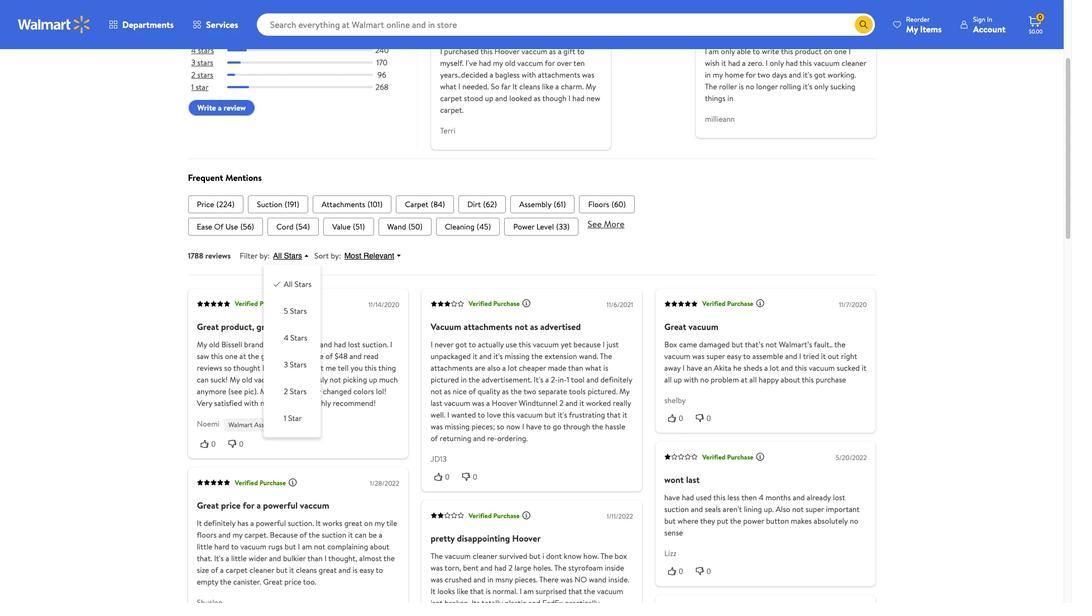 Task type: describe. For each thing, give the bounding box(es) containing it.
list item containing suction
[[248, 195, 308, 213]]

list item containing value
[[323, 218, 374, 236]]

the vacuum cleaner survived but i dont know how. the box was torn, bent and had 2 large holes. the styrofoam inside was crushed and in msny pieces.  there was no wand inside. it looks like that is normal.  i am surprised that the vacuum isnt broken.  its totally plastic and fedex practic
[[431, 551, 633, 603]]

thing
[[379, 362, 396, 374]]

what inside i never got to actually use this vacuum yet because i just unpackaged it and it's missing the extension wand. the attachments are also a lot cheaper made than what is pictured in the advertisement. it's a 2-in-1 tool and definitely not as nice of quality as the two separate tools pictured. my last vacuum was a hoover windtunnel 2 and it worked really well. i wanted to love this vacuum but it's frustrating that it was missing pieces; so now i have to go through the hassle of returning and re-ordering.
[[585, 362, 602, 374]]

it's up go
[[558, 409, 567, 420]]

(see
[[228, 386, 242, 397]]

of right the size
[[211, 565, 218, 576]]

verified purchase for wont last
[[703, 452, 754, 462]]

pieces.
[[515, 574, 538, 585]]

pretty disappointing hoover
[[431, 532, 541, 545]]

have inside the box came damaged but that's not walmart's fault.. the vacuum was super easy to assemble and i tried it out right away i have an akita he sheds a lot and this vacuum sucked it all up with no problem at all happy about this purchase
[[687, 362, 703, 374]]

and down thought,
[[339, 565, 351, 576]]

stars for 5 stars
[[197, 32, 213, 44]]

the inside my old bissell brand vacuum was old and had lost suction. i saw this one at the great holiday price of $48 and read reviews so thought i'd give it a try. let me tell you this thing can suck! my old vacuum was obviously not picking up much anymore (see pic). my carpet literally changed colors lol! very satisfied with my purchase! i highly recommend!
[[248, 351, 259, 362]]

vacuum down inside. at the right of the page
[[597, 586, 623, 597]]

great up brand
[[257, 320, 277, 333]]

and up you
[[350, 351, 362, 362]]

advertised
[[540, 320, 581, 333]]

1/11/2022
[[607, 512, 633, 521]]

price
[[197, 199, 214, 210]]

days
[[772, 69, 787, 81]]

tools
[[569, 386, 586, 397]]

home inside clean home happy mom! i purchased this hoover vaccum as a gift to myself. i've had my old vaccum for over ten years..decided a bagless with attachments was what i needed. so far  it cleans like a charm. my carpet stood up and looked as though i had new carpet.
[[463, 30, 485, 42]]

hassle
[[605, 421, 626, 432]]

no inside have had used this less then 4 months and already lost suction and seals aren't lining up. also not super important but where they put the power button makes absolutely no sense
[[850, 516, 859, 527]]

wanted
[[451, 409, 476, 420]]

like for survived
[[457, 586, 468, 597]]

verified purchase information image for attachments
[[522, 299, 531, 308]]

walmart's
[[779, 339, 812, 350]]

stars right "give" at the left
[[290, 359, 307, 370]]

carpet inside clean home happy mom! i purchased this hoover vaccum as a gift to myself. i've had my old vaccum for over ten years..decided a bagless with attachments was what i needed. so far  it cleans like a charm. my carpet stood up and looked as though i had new carpet.
[[440, 93, 462, 104]]

great price for a powerful vaccum
[[197, 499, 329, 512]]

3 for 3 stars
[[284, 359, 288, 370]]

5/20/2022
[[836, 453, 867, 463]]

fedex
[[542, 598, 563, 603]]

use
[[506, 339, 517, 350]]

at inside my old bissell brand vacuum was old and had lost suction. i saw this one at the great holiday price of $48 and read reviews so thought i'd give it a try. let me tell you this thing can suck! my old vacuum was obviously not picking up much anymore (see pic). my carpet literally changed colors lol! very satisfied with my purchase! i highly recommend!
[[240, 351, 246, 362]]

a right also
[[502, 362, 506, 374]]

pic).
[[244, 386, 258, 397]]

and down the 'walmart's' at the right bottom
[[785, 351, 798, 362]]

really
[[613, 398, 631, 409]]

i up myself.
[[440, 46, 442, 57]]

see more
[[588, 218, 625, 230]]

had right i've at the top of page
[[479, 58, 491, 69]]

is inside the need my money back i am only able to write this product on one i wish it had a zero. i only had this vacuum cleaner in my home for two days and it's got working. the roller is no longer rolling it's only sucking things in
[[739, 81, 744, 92]]

list item containing floors
[[579, 195, 635, 213]]

my inside i never got to actually use this vacuum yet because i just unpackaged it and it's missing the extension wand. the attachments are also a lot cheaper made than what is pictured in the advertisement. it's a 2-in-1 tool and definitely not as nice of quality as the two separate tools pictured. my last vacuum was a hoover windtunnel 2 and it worked really well. i wanted to love this vacuum but it's frustrating that it was missing pieces; so now i have to go through the hassle of returning and re-ordering.
[[620, 386, 630, 397]]

i down years..decided
[[458, 81, 461, 92]]

stood
[[464, 93, 483, 104]]

pictured.
[[588, 386, 618, 397]]

of right because
[[300, 530, 307, 541]]

and inside clean home happy mom! i purchased this hoover vaccum as a gift to myself. i've had my old vaccum for over ten years..decided a bagless with attachments was what i needed. so far  it cleans like a charm. my carpet stood up and looked as though i had new carpet.
[[495, 93, 508, 104]]

in down wish
[[705, 69, 711, 81]]

it's up also
[[494, 351, 503, 362]]

cleans inside it definitely has a powerful suction. it works great on my tile floors and my carpet. because of the suction it can be a little hard to vacuum rugs but i am not complaining about that. it's a little wider and bulkier than i thought, almost the size of a carpet cleaner but it cleans great and is easy to empty the canister. great price too.
[[296, 565, 317, 576]]

working.
[[828, 69, 856, 81]]

verified purchase information image for wont last
[[756, 452, 765, 461]]

box
[[615, 551, 627, 562]]

suction. inside it definitely has a powerful suction. it works great on my tile floors and my carpet. because of the suction it can be a little hard to vacuum rugs but i am not complaining about that. it's a little wider and bulkier than i thought, almost the size of a carpet cleaner but it cleans great and is easy to empty the canister. great price too.
[[288, 518, 314, 529]]

purchase for great price for a powerful vaccum
[[260, 478, 286, 487]]

am inside it definitely has a powerful suction. it works great on my tile floors and my carpet. because of the suction it can be a little hard to vacuum rugs but i am not complaining about that. it's a little wider and bulkier than i thought, almost the size of a carpet cleaner but it cleans great and is easy to empty the canister. great price too.
[[302, 541, 312, 553]]

its
[[472, 598, 480, 603]]

purchase for vacuum attachments not as advertised
[[493, 299, 520, 309]]

highly
[[311, 398, 331, 409]]

verified purchase for vacuum attachments not as advertised
[[469, 299, 520, 309]]

progress bar for 170
[[227, 62, 373, 64]]

old inside clean home happy mom! i purchased this hoover vaccum as a gift to myself. i've had my old vaccum for over ten years..decided a bagless with attachments was what i needed. so far  it cleans like a charm. my carpet stood up and looked as though i had new carpet.
[[505, 58, 516, 69]]

3 for 3 stars
[[191, 57, 195, 68]]

looked
[[509, 93, 532, 104]]

had inside the vacuum cleaner survived but i dont know how. the box was torn, bent and had 2 large holes. the styrofoam inside was crushed and in msny pieces.  there was no wand inside. it looks like that is normal.  i am surprised that the vacuum isnt broken.  its totally plastic and fedex practic
[[495, 563, 507, 574]]

hoover inside i never got to actually use this vacuum yet because i just unpackaged it and it's missing the extension wand. the attachments are also a lot cheaper made than what is pictured in the advertisement. it's a 2-in-1 tool and definitely not as nice of quality as the two separate tools pictured. my last vacuum was a hoover windtunnel 2 and it worked really well. i wanted to love this vacuum but it's frustrating that it was missing pieces; so now i have to go through the hassle of returning and re-ordering.
[[492, 398, 517, 409]]

0 horizontal spatial missing
[[445, 421, 470, 432]]

the inside the need my money back i am only able to write this product on one i wish it had a zero. i only had this vacuum cleaner in my home for two days and it's got working. the roller is no longer rolling it's only sucking things in
[[705, 81, 717, 92]]

by: for filter by:
[[260, 250, 270, 261]]

got inside the need my money back i am only able to write this product on one i wish it had a zero. i only had this vacuum cleaner in my home for two days and it's got working. the roller is no longer rolling it's only sucking things in
[[814, 69, 826, 81]]

it inside the vacuum cleaner survived but i dont know how. the box was torn, bent and had 2 large holes. the styrofoam inside was crushed and in msny pieces.  there was no wand inside. it looks like that is normal.  i am surprised that the vacuum isnt broken.  its totally plastic and fedex practic
[[431, 586, 436, 597]]

i right 'zero.'
[[766, 58, 768, 69]]

list item containing wand
[[378, 218, 432, 236]]

no inside the need my money back i am only able to write this product on one i wish it had a zero. i only had this vacuum cleaner in my home for two days and it's got working. the roller is no longer rolling it's only sucking things in
[[746, 81, 755, 92]]

old down thought
[[242, 374, 252, 385]]

sort by:
[[314, 250, 341, 261]]

verified purchase for great vacuum
[[703, 299, 754, 309]]

clean
[[440, 30, 461, 42]]

i left tried
[[799, 351, 802, 362]]

list item containing cleaning
[[436, 218, 500, 236]]

as down advertisement.
[[502, 386, 509, 397]]

satisfied
[[214, 398, 242, 409]]

a right the size
[[220, 565, 224, 576]]

0 horizontal spatial little
[[197, 541, 212, 553]]

170
[[377, 57, 388, 68]]

it right sucked
[[862, 362, 867, 374]]

purchase for great product, great price!
[[260, 299, 286, 309]]

the right empty
[[220, 577, 231, 588]]

frequent mentions
[[188, 171, 262, 184]]

0 button down problem
[[692, 413, 720, 424]]

the down advertisement.
[[511, 386, 522, 397]]

last inside i never got to actually use this vacuum yet because i just unpackaged it and it's missing the extension wand. the attachments are also a lot cheaper made than what is pictured in the advertisement. it's a 2-in-1 tool and definitely not as nice of quality as the two separate tools pictured. my last vacuum was a hoover windtunnel 2 and it worked really well. i wanted to love this vacuum but it's frustrating that it was missing pieces; so now i have to go through the hassle of returning and re-ordering.
[[431, 398, 442, 409]]

it up complaining
[[348, 530, 353, 541]]

my down has
[[233, 530, 243, 541]]

because
[[270, 530, 298, 541]]

1 vertical spatial vaccum
[[517, 58, 543, 69]]

1788 reviews
[[188, 250, 231, 261]]

the inside the box came damaged but that's not walmart's fault.. the vacuum was super easy to assemble and i tried it out right away i have an akita he sheds a lot and this vacuum sucked it all up with no problem at all happy about this purchase
[[835, 339, 846, 350]]

stars up holiday
[[290, 332, 307, 343]]

and down the assemble
[[781, 362, 793, 374]]

lost inside have had used this less then 4 months and already lost suction and seals aren't lining up. also not super important but where they put the power button makes absolutely no sense
[[833, 492, 846, 503]]

it left out
[[821, 351, 826, 362]]

give
[[272, 362, 286, 374]]

was up looks
[[431, 574, 443, 585]]

0 button down 'jd13'
[[431, 471, 459, 483]]

1/28/2022
[[370, 479, 399, 488]]

i right "away"
[[683, 362, 685, 374]]

and down pieces;
[[473, 433, 486, 444]]

0 vertical spatial vaccum
[[522, 46, 547, 57]]

returning
[[440, 433, 471, 444]]

i down charm.
[[569, 93, 571, 104]]

great for great vacuum
[[665, 320, 687, 333]]

vacuum up extension
[[533, 339, 559, 350]]

the up cheaper
[[531, 351, 543, 362]]

this up the now
[[503, 409, 515, 420]]

my inside clean home happy mom! i purchased this hoover vaccum as a gift to myself. i've had my old vaccum for over ten years..decided a bagless with attachments was what i needed. so far  it cleans like a charm. my carpet stood up and looked as though i had new carpet.
[[493, 58, 503, 69]]

pieces;
[[472, 421, 495, 432]]

and left already
[[793, 492, 805, 503]]

let
[[313, 362, 324, 374]]

see more list
[[188, 218, 876, 236]]

my up (see at the bottom left
[[230, 374, 240, 385]]

thought
[[233, 362, 260, 374]]

need my money back i am only able to write this product on one i wish it had a zero. i only had this vacuum cleaner in my home for two days and it's got working. the roller is no longer rolling it's only sucking things in
[[705, 30, 867, 104]]

2 up 1 star
[[191, 69, 196, 81]]

my right need
[[728, 30, 740, 42]]

verified purchase information image for great price for a powerful vaccum
[[288, 478, 297, 487]]

ten
[[574, 58, 585, 69]]

it's inside it definitely has a powerful suction. it works great on my tile floors and my carpet. because of the suction it can be a little hard to vacuum rugs but i am not complaining about that. it's a little wider and bulkier than i thought, almost the size of a carpet cleaner but it cleans great and is easy to empty the canister. great price too.
[[214, 553, 224, 564]]

verified purchase information image for vacuum
[[756, 299, 765, 308]]

to inside the box came damaged but that's not walmart's fault.. the vacuum was super easy to assemble and i tried it out right away i have an akita he sheds a lot and this vacuum sucked it all up with no problem at all happy about this purchase
[[743, 351, 751, 362]]

carpet inside it definitely has a powerful suction. it works great on my tile floors and my carpet. because of the suction it can be a little hard to vacuum rugs but i am not complaining about that. it's a little wider and bulkier than i thought, almost the size of a carpet cleaner but it cleans great and is easy to empty the canister. great price too.
[[226, 565, 248, 576]]

2 inside the vacuum cleaner survived but i dont know how. the box was torn, bent and had 2 large holes. the styrofoam inside was crushed and in msny pieces.  there was no wand inside. it looks like that is normal.  i am surprised that the vacuum isnt broken.  its totally plastic and fedex practic
[[509, 563, 513, 574]]

4 for 4 stars
[[191, 45, 196, 56]]

and right tool
[[587, 374, 599, 385]]

departments button
[[99, 11, 183, 38]]

one inside my old bissell brand vacuum was old and had lost suction. i saw this one at the great holiday price of $48 and read reviews so thought i'd give it a try. let me tell you this thing can suck! my old vacuum was obviously not picking up much anymore (see pic). my carpet literally changed colors lol! very satisfied with my purchase! i highly recommend!
[[225, 351, 238, 362]]

but inside the box came damaged but that's not walmart's fault.. the vacuum was super easy to assemble and i tried it out right away i have an akita he sheds a lot and this vacuum sucked it all up with no problem at all happy about this purchase
[[732, 339, 743, 350]]

2 vertical spatial vaccum
[[300, 499, 329, 512]]

jd13
[[431, 453, 447, 465]]

was left the torn, on the left of page
[[431, 563, 443, 574]]

11/6/2021
[[607, 300, 633, 309]]

an
[[704, 362, 712, 374]]

thought,
[[328, 553, 357, 564]]

out
[[828, 351, 839, 362]]

definitely inside i never got to actually use this vacuum yet because i just unpackaged it and it's missing the extension wand. the attachments are also a lot cheaper made than what is pictured in the advertisement. it's a 2-in-1 tool and definitely not as nice of quality as the two separate tools pictured. my last vacuum was a hoover windtunnel 2 and it worked really well. i wanted to love this vacuum but it's frustrating that it was missing pieces; so now i have to go through the hassle of returning and re-ordering.
[[601, 374, 632, 385]]

obviously
[[296, 374, 328, 385]]

extension
[[545, 351, 577, 362]]

product
[[795, 46, 822, 57]]

but up 'bulkier'
[[285, 541, 296, 553]]

attachments
[[322, 199, 365, 210]]

attachments (101)
[[322, 199, 383, 210]]

1014
[[375, 32, 389, 44]]

progress bar for 240
[[227, 49, 373, 51]]

0 down pieces;
[[473, 472, 477, 481]]

1 vertical spatial all stars
[[284, 279, 312, 290]]

list item containing cord
[[268, 218, 319, 236]]

list item containing price
[[188, 195, 244, 213]]

ease of use (56)
[[197, 221, 254, 232]]

verified purchase up mom!
[[478, 8, 529, 18]]

my up saw
[[197, 339, 207, 350]]

to left the actually
[[469, 339, 476, 350]]

was left no
[[561, 574, 573, 585]]

large
[[515, 563, 532, 574]]

and up me
[[320, 339, 332, 350]]

purchase for wont last
[[727, 452, 754, 462]]

my left "tile" at the left bottom of page
[[375, 518, 385, 529]]

because
[[574, 339, 601, 350]]

services
[[206, 18, 238, 31]]

i inside the vacuum cleaner survived but i dont know how. the box was torn, bent and had 2 large holes. the styrofoam inside was crushed and in msny pieces.  there was no wand inside. it looks like that is normal.  i am surprised that the vacuum isnt broken.  its totally plastic and fedex practic
[[520, 586, 522, 597]]

all stars inside popup button
[[273, 251, 302, 260]]

a down hard
[[226, 553, 229, 564]]

cleaning (45)
[[445, 221, 491, 232]]

millieann
[[705, 114, 735, 125]]

it inside clean home happy mom! i purchased this hoover vaccum as a gift to myself. i've had my old vaccum for over ten years..decided a bagless with attachments was what i needed. so far  it cleans like a charm. my carpet stood up and looked as though i had new carpet.
[[513, 81, 518, 92]]

zero.
[[748, 58, 764, 69]]

1 vertical spatial last
[[686, 474, 700, 486]]

and up hard
[[219, 530, 231, 541]]

1 vertical spatial price
[[221, 499, 241, 512]]

i right the now
[[522, 421, 524, 432]]

list item containing ease of use
[[188, 218, 263, 236]]

about inside the box came damaged but that's not walmart's fault.. the vacuum was super easy to assemble and i tried it out right away i have an akita he sheds a lot and this vacuum sucked it all up with no problem at all happy about this purchase
[[781, 374, 800, 385]]

bagless
[[495, 69, 520, 81]]

is inside i never got to actually use this vacuum yet because i just unpackaged it and it's missing the extension wand. the attachments are also a lot cheaper made than what is pictured in the advertisement. it's a 2-in-1 tool and definitely not as nice of quality as the two separate tools pictured. my last vacuum was a hoover windtunnel 2 and it worked really well. i wanted to love this vacuum but it's frustrating that it was missing pieces; so now i have to go through the hassle of returning and re-ordering.
[[604, 362, 609, 374]]

had inside my old bissell brand vacuum was old and had lost suction. i saw this one at the great holiday price of $48 and read reviews so thought i'd give it a try. let me tell you this thing can suck! my old vacuum was obviously not picking up much anymore (see pic). my carpet literally changed colors lol! very satisfied with my purchase! i highly recommend!
[[334, 339, 346, 350]]

verified for great product, great price!
[[235, 299, 258, 309]]

am inside the vacuum cleaner survived but i dont know how. the box was torn, bent and had 2 large holes. the styrofoam inside was crushed and in msny pieces.  there was no wand inside. it looks like that is normal.  i am surprised that the vacuum isnt broken.  its totally plastic and fedex practic
[[524, 586, 534, 597]]

the inside the vacuum cleaner survived but i dont know how. the box was torn, bent and had 2 large holes. the styrofoam inside was crushed and in msny pieces.  there was no wand inside. it looks like that is normal.  i am surprised that the vacuum isnt broken.  its totally plastic and fedex practic
[[584, 586, 595, 597]]

Walmart Site-Wide search field
[[257, 13, 875, 36]]

0 down sense
[[679, 567, 683, 576]]

it up are
[[473, 351, 478, 362]]

the down dont
[[554, 563, 567, 574]]

a right has
[[250, 518, 254, 529]]

windtunnel
[[519, 398, 558, 409]]

clean home happy mom! i purchased this hoover vaccum as a gift to myself. i've had my old vaccum for over ten years..decided a bagless with attachments was what i needed. so far  it cleans like a charm. my carpet stood up and looked as though i had new carpet.
[[440, 30, 600, 116]]

carpet inside my old bissell brand vacuum was old and had lost suction. i saw this one at the great holiday price of $48 and read reviews so thought i'd give it a try. let me tell you this thing can suck! my old vacuum was obviously not picking up much anymore (see pic). my carpet literally changed colors lol! very satisfied with my purchase! i highly recommend!
[[272, 386, 294, 397]]

super inside have had used this less then 4 months and already lost suction and seals aren't lining up. also not super important but where they put the power button makes absolutely no sense
[[806, 504, 824, 515]]

for inside clean home happy mom! i purchased this hoover vaccum as a gift to myself. i've had my old vaccum for over ten years..decided a bagless with attachments was what i needed. so far  it cleans like a charm. my carpet stood up and looked as though i had new carpet.
[[545, 58, 555, 69]]

stars for 3 stars
[[197, 57, 213, 68]]

suction. inside my old bissell brand vacuum was old and had lost suction. i saw this one at the great holiday price of $48 and read reviews so thought i'd give it a try. let me tell you this thing can suck! my old vacuum was obviously not picking up much anymore (see pic). my carpet literally changed colors lol! very satisfied with my purchase! i highly recommend!
[[362, 339, 388, 350]]

by: for sort by:
[[331, 250, 341, 261]]

1 horizontal spatial that
[[569, 586, 582, 597]]

(1788
[[224, 14, 239, 23]]

verified up purchased
[[478, 8, 501, 18]]

0 horizontal spatial that
[[470, 586, 484, 597]]

level
[[537, 221, 554, 232]]

styrofoam
[[569, 563, 603, 574]]

a right be
[[379, 530, 383, 541]]

and left fedex at the bottom right of page
[[528, 598, 541, 603]]

and down bent
[[474, 574, 486, 585]]

back
[[770, 30, 788, 42]]

2 vertical spatial hoover
[[512, 532, 541, 545]]

unpackaged
[[431, 351, 471, 362]]

a up so
[[490, 69, 493, 81]]

i down literally
[[307, 398, 309, 409]]

this inside have had used this less then 4 months and already lost suction and seals aren't lining up. also not super important but where they put the power button makes absolutely no sense
[[714, 492, 726, 503]]

use
[[225, 221, 238, 232]]

no inside the box came damaged but that's not walmart's fault.. the vacuum was super easy to assemble and i tried it out right away i have an akita he sheds a lot and this vacuum sucked it all up with no problem at all happy about this purchase
[[700, 374, 709, 385]]

it inside my old bissell brand vacuum was old and had lost suction. i saw this one at the great holiday price of $48 and read reviews so thought i'd give it a try. let me tell you this thing can suck! my old vacuum was obviously not picking up much anymore (see pic). my carpet literally changed colors lol! very satisfied with my purchase! i highly recommend!
[[288, 362, 293, 374]]

now
[[506, 421, 520, 432]]

of right nice on the bottom left of the page
[[469, 386, 476, 397]]

of inside my old bissell brand vacuum was old and had lost suction. i saw this one at the great holiday price of $48 and read reviews so thought i'd give it a try. let me tell you this thing can suck! my old vacuum was obviously not picking up much anymore (see pic). my carpet literally changed colors lol! very satisfied with my purchase! i highly recommend!
[[326, 351, 333, 362]]

can inside it definitely has a powerful suction. it works great on my tile floors and my carpet. because of the suction it can be a little hard to vacuum rugs but i am not complaining about that. it's a little wider and bulkier than i thought, almost the size of a carpet cleaner but it cleans great and is easy to empty the canister. great price too.
[[355, 530, 367, 541]]

1 star
[[191, 82, 209, 93]]

damaged
[[699, 339, 730, 350]]

1 vertical spatial only
[[770, 58, 784, 69]]

2 stars
[[284, 386, 307, 397]]

it's right rolling
[[803, 81, 813, 92]]

list item containing power level
[[505, 218, 579, 236]]

got inside i never got to actually use this vacuum yet because i just unpackaged it and it's missing the extension wand. the attachments are also a lot cheaper made than what is pictured in the advertisement. it's a 2-in-1 tool and definitely not as nice of quality as the two separate tools pictured. my last vacuum was a hoover windtunnel 2 and it worked really well. i wanted to love this vacuum but it's frustrating that it was missing pieces; so now i have to go through the hassle of returning and re-ordering.
[[456, 339, 467, 350]]

the down frustrating
[[592, 421, 604, 432]]

as right looked
[[534, 93, 541, 104]]

suck!
[[211, 374, 228, 385]]

verified for great price for a powerful vaccum
[[235, 478, 258, 487]]

i up working.
[[849, 46, 851, 57]]

0 horizontal spatial for
[[243, 499, 254, 512]]

list item containing dirt
[[459, 195, 506, 213]]

this down tried
[[795, 362, 807, 374]]

most relevant button
[[341, 251, 407, 261]]

wand.
[[579, 351, 598, 362]]

0 down 'walmart'
[[239, 439, 244, 448]]

Search search field
[[257, 13, 875, 36]]

verified up money
[[743, 8, 766, 18]]

great right works
[[344, 518, 362, 529]]

is inside the vacuum cleaner survived but i dont know how. the box was torn, bent and had 2 large holes. the styrofoam inside was crushed and in msny pieces.  there was no wand inside. it looks like that is normal.  i am surprised that the vacuum isnt broken.  its totally plastic and fedex practic
[[486, 586, 491, 597]]

and down tools
[[566, 398, 578, 409]]

stars for 4 stars
[[198, 45, 214, 56]]

i up 'bulkier'
[[298, 541, 300, 553]]

crushed
[[445, 574, 472, 585]]

vacuum up "damaged"
[[689, 320, 719, 333]]

2 inside i never got to actually use this vacuum yet because i just unpackaged it and it's missing the extension wand. the attachments are also a lot cheaper made than what is pictured in the advertisement. it's a 2-in-1 tool and definitely not as nice of quality as the two separate tools pictured. my last vacuum was a hoover windtunnel 2 and it worked really well. i wanted to love this vacuum but it's frustrating that it was missing pieces; so now i have to go through the hassle of returning and re-ordering.
[[560, 398, 564, 409]]

easy inside it definitely has a powerful suction. it works great on my tile floors and my carpet. because of the suction it can be a little hard to vacuum rugs but i am not complaining about that. it's a little wider and bulkier than i thought, almost the size of a carpet cleaner but it cleans great and is easy to empty the canister. great price too.
[[360, 565, 374, 576]]

totally
[[482, 598, 503, 603]]

cleaner inside the need my money back i am only able to write this product on one i wish it had a zero. i only had this vacuum cleaner in my home for two days and it's got working. the roller is no longer rolling it's only sucking things in
[[842, 58, 867, 69]]

so inside i never got to actually use this vacuum yet because i just unpackaged it and it's missing the extension wand. the attachments are also a lot cheaper made than what is pictured in the advertisement. it's a 2-in-1 tool and definitely not as nice of quality as the two separate tools pictured. my last vacuum was a hoover windtunnel 2 and it worked really well. i wanted to love this vacuum but it's frustrating that it was missing pieces; so now i have to go through the hassle of returning and re-ordering.
[[497, 421, 505, 432]]

disappointing
[[457, 532, 510, 545]]

and down rugs
[[269, 553, 281, 564]]

list containing price
[[188, 195, 876, 213]]

so inside my old bissell brand vacuum was old and had lost suction. i saw this one at the great holiday price of $48 and read reviews so thought i'd give it a try. let me tell you this thing can suck! my old vacuum was obviously not picking up much anymore (see pic). my carpet literally changed colors lol! very satisfied with my purchase! i highly recommend!
[[224, 362, 232, 374]]

so
[[491, 81, 500, 92]]

wand (50)
[[387, 221, 423, 232]]

see more button
[[588, 218, 625, 230]]

rugs
[[268, 541, 283, 553]]

the inside have had used this less then 4 months and already lost suction and seals aren't lining up. also not super important but where they put the power button makes absolutely no sense
[[730, 516, 742, 527]]

already
[[807, 492, 831, 503]]

you
[[351, 362, 363, 374]]

stars up purchase!
[[290, 386, 307, 397]]

have inside i never got to actually use this vacuum yet because i just unpackaged it and it's missing the extension wand. the attachments are also a lot cheaper made than what is pictured in the advertisement. it's a 2-in-1 tool and definitely not as nice of quality as the two separate tools pictured. my last vacuum was a hoover windtunnel 2 and it worked really well. i wanted to love this vacuum but it's frustrating that it was missing pieces; so now i have to go through the hassle of returning and re-ordering.
[[526, 421, 542, 432]]

0 button down the they
[[692, 566, 720, 577]]

5 for 5 stars
[[191, 32, 196, 44]]

pictured
[[431, 374, 459, 385]]

also
[[776, 504, 791, 515]]

verified for vacuum attachments not as advertised
[[469, 299, 492, 309]]

years..decided
[[440, 69, 488, 81]]

the down pretty
[[431, 551, 443, 562]]

carpet. inside clean home happy mom! i purchased this hoover vaccum as a gift to myself. i've had my old vaccum for over ten years..decided a bagless with attachments was what i needed. so far  it cleans like a charm. my carpet stood up and looked as though i had new carpet.
[[440, 105, 464, 116]]

my right the pic).
[[260, 386, 271, 397]]

i right well.
[[447, 409, 450, 420]]

(62)
[[483, 199, 497, 210]]

1 vertical spatial attachments
[[464, 320, 513, 333]]

tile
[[387, 518, 397, 529]]

1 vertical spatial little
[[231, 553, 247, 564]]

my inside reorder my items
[[906, 23, 918, 35]]

longer
[[756, 81, 778, 92]]

reviews inside my old bissell brand vacuum was old and had lost suction. i saw this one at the great holiday price of $48 and read reviews so thought i'd give it a try. let me tell you this thing can suck! my old vacuum was obviously not picking up much anymore (see pic). my carpet literally changed colors lol! very satisfied with my purchase! i highly recommend!
[[197, 362, 222, 374]]

price inside it definitely has a powerful suction. it works great on my tile floors and my carpet. because of the suction it can be a little hard to vacuum rugs but i am not complaining about that. it's a little wider and bulkier than i thought, almost the size of a carpet cleaner but it cleans great and is easy to empty the canister. great price too.
[[284, 577, 301, 588]]

in inside the vacuum cleaner survived but i dont know how. the box was torn, bent and had 2 large holes. the styrofoam inside was crushed and in msny pieces.  there was no wand inside. it looks like that is normal.  i am surprised that the vacuum isnt broken.  its totally plastic and fedex practic
[[488, 574, 494, 585]]

it up floors
[[197, 518, 202, 529]]

vacuum up purchase
[[809, 362, 835, 374]]

of up 'jd13'
[[431, 433, 438, 444]]

stars for 2 stars
[[197, 69, 213, 81]]

stars right all stars radio
[[295, 279, 312, 290]]



Task type: locate. For each thing, give the bounding box(es) containing it.
0 vertical spatial missing
[[505, 351, 530, 362]]

assembly
[[520, 199, 552, 210]]

of
[[214, 221, 224, 232]]

1 vertical spatial powerful
[[256, 518, 286, 529]]

attachments inside clean home happy mom! i purchased this hoover vaccum as a gift to myself. i've had my old vaccum for over ten years..decided a bagless with attachments was what i needed. so far  it cleans like a charm. my carpet stood up and looked as though i had new carpet.
[[538, 69, 580, 81]]

3 progress bar from the top
[[227, 74, 373, 76]]

0 vertical spatial two
[[758, 69, 770, 81]]

2 vertical spatial for
[[243, 499, 254, 512]]

2 all from the left
[[750, 374, 757, 385]]

walmart associate
[[228, 420, 282, 429]]

on inside the need my money back i am only able to write this product on one i wish it had a zero. i only had this vacuum cleaner in my home for two days and it's got working. the roller is no longer rolling it's only sucking things in
[[824, 46, 833, 57]]

0 horizontal spatial up
[[369, 374, 377, 385]]

1 horizontal spatial missing
[[505, 351, 530, 362]]

torn,
[[445, 563, 461, 574]]

what inside clean home happy mom! i purchased this hoover vaccum as a gift to myself. i've had my old vaccum for over ten years..decided a bagless with attachments was what i needed. so far  it cleans like a charm. my carpet stood up and looked as though i had new carpet.
[[440, 81, 457, 92]]

attachments down the unpackaged
[[431, 362, 473, 374]]

my inside my old bissell brand vacuum was old and had lost suction. i saw this one at the great holiday price of $48 and read reviews so thought i'd give it a try. let me tell you this thing can suck! my old vacuum was obviously not picking up much anymore (see pic). my carpet literally changed colors lol! very satisfied with my purchase! i highly recommend!
[[260, 398, 270, 409]]

than inside it definitely has a powerful suction. it works great on my tile floors and my carpet. because of the suction it can be a little hard to vacuum rugs but i am not complaining about that. it's a little wider and bulkier than i thought, almost the size of a carpet cleaner but it cleans great and is easy to empty the canister. great price too.
[[308, 553, 323, 564]]

0 horizontal spatial 5
[[191, 32, 196, 44]]

great down thought,
[[319, 565, 337, 576]]

2 vertical spatial no
[[850, 516, 859, 527]]

carpet. inside it definitely has a powerful suction. it works great on my tile floors and my carpet. because of the suction it can be a little hard to vacuum rugs but i am not complaining about that. it's a little wider and bulkier than i thought, almost the size of a carpet cleaner but it cleans great and is easy to empty the canister. great price too.
[[245, 530, 268, 541]]

0 horizontal spatial suction
[[322, 530, 346, 541]]

verified purchase up pretty disappointing hoover
[[469, 511, 520, 520]]

was down quality
[[472, 398, 485, 409]]

0 horizontal spatial price
[[221, 499, 241, 512]]

definitely inside it definitely has a powerful suction. it works great on my tile floors and my carpet. because of the suction it can be a little hard to vacuum rugs but i am not complaining about that. it's a little wider and bulkier than i thought, almost the size of a carpet cleaner but it cleans great and is easy to empty the canister. great price too.
[[204, 518, 236, 529]]

to left go
[[544, 421, 551, 432]]

verified for great vacuum
[[703, 299, 726, 309]]

powerful for vaccum
[[263, 499, 298, 512]]

terri
[[440, 125, 456, 136]]

1 horizontal spatial it's
[[534, 374, 544, 385]]

for inside the need my money back i am only able to write this product on one i wish it had a zero. i only had this vacuum cleaner in my home for two days and it's got working. the roller is no longer rolling it's only sucking things in
[[746, 69, 756, 81]]

this right write
[[781, 46, 793, 57]]

like inside the vacuum cleaner survived but i dont know how. the box was torn, bent and had 2 large holes. the styrofoam inside was crushed and in msny pieces.  there was no wand inside. it looks like that is normal.  i am surprised that the vacuum isnt broken.  its totally plastic and fedex practic
[[457, 586, 468, 597]]

know
[[564, 551, 582, 562]]

0 vertical spatial cleans
[[519, 81, 540, 92]]

1 progress bar from the top
[[227, 49, 373, 51]]

4 up the 3 stars
[[191, 45, 196, 56]]

assembly (61)
[[520, 199, 566, 210]]

1 vertical spatial reviews
[[197, 362, 222, 374]]

All Stars radio
[[273, 279, 282, 288]]

verified purchase information image
[[756, 452, 765, 461], [288, 478, 297, 487]]

0 vertical spatial carpet
[[440, 93, 462, 104]]

hoover inside clean home happy mom! i purchased this hoover vaccum as a gift to myself. i've had my old vaccum for over ten years..decided a bagless with attachments was what i needed. so far  it cleans like a charm. my carpet stood up and looked as though i had new carpet.
[[495, 46, 520, 57]]

vacuum up the torn, on the left of page
[[445, 551, 471, 562]]

not up changed
[[330, 374, 341, 385]]

0 horizontal spatial happy
[[487, 30, 510, 42]]

but inside i never got to actually use this vacuum yet because i just unpackaged it and it's missing the extension wand. the attachments are also a lot cheaper made than what is pictured in the advertisement. it's a 2-in-1 tool and definitely not as nice of quality as the two separate tools pictured. my last vacuum was a hoover windtunnel 2 and it worked really well. i wanted to love this vacuum but it's frustrating that it was missing pieces; so now i have to go through the hassle of returning and re-ordering.
[[545, 409, 556, 420]]

the up inside
[[601, 551, 613, 562]]

0 vertical spatial verified purchase information image
[[756, 452, 765, 461]]

a up wider
[[257, 499, 261, 512]]

option group containing all stars
[[273, 274, 312, 428]]

and down far
[[495, 93, 508, 104]]

the up things
[[705, 81, 717, 92]]

by:
[[260, 250, 270, 261], [331, 250, 341, 261]]

have left an
[[687, 362, 703, 374]]

old up saw
[[209, 339, 220, 350]]

0 vertical spatial at
[[240, 351, 246, 362]]

walmart image
[[18, 16, 90, 34]]

less
[[728, 492, 740, 503]]

purchase for great vacuum
[[727, 299, 754, 309]]

with right bagless
[[522, 69, 536, 81]]

vacuum attachments not as advertised
[[431, 320, 581, 333]]

1 vertical spatial it's
[[214, 553, 224, 564]]

has
[[237, 518, 249, 529]]

2 stars
[[191, 69, 213, 81]]

11/14/2020
[[369, 300, 399, 309]]

was inside clean home happy mom! i purchased this hoover vaccum as a gift to myself. i've had my old vaccum for over ten years..decided a bagless with attachments was what i needed. so far  it cleans like a charm. my carpet stood up and looked as though i had new carpet.
[[582, 69, 595, 81]]

holes.
[[533, 563, 553, 574]]

cleaner up working.
[[842, 58, 867, 69]]

2 horizontal spatial cleaner
[[842, 58, 867, 69]]

progress bar for 268
[[227, 86, 373, 88]]

1 vertical spatial missing
[[445, 421, 470, 432]]

reviews)
[[241, 14, 264, 23]]

0 horizontal spatial so
[[224, 362, 232, 374]]

that inside i never got to actually use this vacuum yet because i just unpackaged it and it's missing the extension wand. the attachments are also a lot cheaper made than what is pictured in the advertisement. it's a 2-in-1 tool and definitely not as nice of quality as the two separate tools pictured. my last vacuum was a hoover windtunnel 2 and it worked really well. i wanted to love this vacuum but it's frustrating that it was missing pieces; so now i have to go through the hassle of returning and re-ordering.
[[607, 409, 621, 420]]

not inside the box came damaged but that's not walmart's fault.. the vacuum was super easy to assemble and i tried it out right away i have an akita he sheds a lot and this vacuum sucked it all up with no problem at all happy about this purchase
[[766, 339, 777, 350]]

a inside write a review link
[[218, 102, 222, 114]]

was inside the box came damaged but that's not walmart's fault.. the vacuum was super easy to assemble and i tried it out right away i have an akita he sheds a lot and this vacuum sucked it all up with no problem at all happy about this purchase
[[692, 351, 705, 362]]

0 horizontal spatial all
[[273, 251, 282, 260]]

1 horizontal spatial verified purchase information image
[[756, 452, 765, 461]]

2 horizontal spatial 4
[[759, 492, 764, 503]]

0 button down the noemi
[[197, 438, 225, 450]]

floors
[[588, 199, 610, 210]]

1 vertical spatial home
[[725, 69, 744, 81]]

not inside my old bissell brand vacuum was old and had lost suction. i saw this one at the great holiday price of $48 and read reviews so thought i'd give it a try. let me tell you this thing can suck! my old vacuum was obviously not picking up much anymore (see pic). my carpet literally changed colors lol! very satisfied with my purchase! i highly recommend!
[[330, 374, 341, 385]]

purchase up back at top
[[768, 8, 794, 18]]

home inside the need my money back i am only able to write this product on one i wish it had a zero. i only had this vacuum cleaner in my home for two days and it's got working. the roller is no longer rolling it's only sucking things in
[[725, 69, 744, 81]]

list item containing assembly
[[511, 195, 575, 213]]

1 horizontal spatial happy
[[759, 374, 779, 385]]

clear search field text image
[[842, 20, 851, 29]]

verified up the vacuum attachments not as advertised
[[469, 299, 492, 309]]

1 horizontal spatial have
[[665, 492, 680, 503]]

not up use at the bottom of page
[[515, 320, 528, 333]]

1 left star
[[284, 413, 286, 424]]

1 horizontal spatial super
[[806, 504, 824, 515]]

as
[[549, 46, 556, 57], [534, 93, 541, 104], [530, 320, 538, 333], [444, 386, 451, 397], [502, 386, 509, 397]]

what down "wand."
[[585, 362, 602, 374]]

1 horizontal spatial little
[[231, 553, 247, 564]]

i left never
[[431, 339, 433, 350]]

great inside it definitely has a powerful suction. it works great on my tile floors and my carpet. because of the suction it can be a little hard to vacuum rugs but i am not complaining about that. it's a little wider and bulkier than i thought, almost the size of a carpet cleaner but it cleans great and is easy to empty the canister. great price too.
[[263, 577, 283, 588]]

vacuum up holiday
[[265, 339, 292, 350]]

is up totally
[[486, 586, 491, 597]]

but inside have had used this less then 4 months and already lost suction and seals aren't lining up. also not super important but where they put the power button makes absolutely no sense
[[665, 516, 676, 527]]

0 vertical spatial 1
[[191, 82, 194, 93]]

2 lot from the left
[[770, 362, 779, 374]]

0 vertical spatial like
[[542, 81, 554, 92]]

i left thought,
[[325, 553, 327, 564]]

1 vertical spatial at
[[741, 374, 748, 385]]

it's inside i never got to actually use this vacuum yet because i just unpackaged it and it's missing the extension wand. the attachments are also a lot cheaper made than what is pictured in the advertisement. it's a 2-in-1 tool and definitely not as nice of quality as the two separate tools pictured. my last vacuum was a hoover windtunnel 2 and it worked really well. i wanted to love this vacuum but it's frustrating that it was missing pieces; so now i have to go through the hassle of returning and re-ordering.
[[534, 374, 544, 385]]

4 for 4 stars
[[284, 332, 289, 343]]

verified purchase for pretty disappointing hoover
[[469, 511, 520, 520]]

super down "damaged"
[[707, 351, 725, 362]]

0 horizontal spatial carpet.
[[245, 530, 268, 541]]

cleaner inside it definitely has a powerful suction. it works great on my tile floors and my carpet. because of the suction it can be a little hard to vacuum rugs but i am not complaining about that. it's a little wider and bulkier than i thought, almost the size of a carpet cleaner but it cleans great and is easy to empty the canister. great price too.
[[250, 565, 274, 576]]

5 for 5 stars
[[284, 305, 288, 317]]

all right all stars radio
[[284, 279, 293, 290]]

vacuum down nice on the bottom left of the page
[[444, 398, 470, 409]]

charm.
[[561, 81, 584, 92]]

1 by: from the left
[[260, 250, 270, 261]]

0 down 'jd13'
[[445, 472, 450, 481]]

0 vertical spatial for
[[545, 58, 555, 69]]

1 vertical spatial am
[[302, 541, 312, 553]]

1 horizontal spatial all
[[750, 374, 757, 385]]

no left longer
[[746, 81, 755, 92]]

2 vertical spatial 4
[[759, 492, 764, 503]]

suction inside have had used this less then 4 months and already lost suction and seals aren't lining up. also not super important but where they put the power button makes absolutely no sense
[[665, 504, 689, 515]]

i left just
[[603, 339, 605, 350]]

0 horizontal spatial only
[[721, 46, 735, 57]]

had
[[479, 58, 491, 69], [728, 58, 740, 69], [786, 58, 798, 69], [573, 93, 585, 104], [334, 339, 346, 350], [682, 492, 694, 503], [495, 563, 507, 574]]

to down almost
[[376, 565, 383, 576]]

value
[[332, 221, 351, 232]]

search icon image
[[860, 20, 868, 29]]

0 vertical spatial it's
[[534, 374, 544, 385]]

1 lot from the left
[[508, 362, 517, 374]]

0 vertical spatial happy
[[487, 30, 510, 42]]

0 down the noemi
[[211, 439, 216, 448]]

1 horizontal spatial on
[[824, 46, 833, 57]]

suction. up read
[[362, 339, 388, 350]]

price!
[[279, 320, 302, 333]]

attachments up the actually
[[464, 320, 513, 333]]

3
[[191, 57, 195, 68], [284, 359, 288, 370]]

bent
[[463, 563, 479, 574]]

cleaner down wider
[[250, 565, 274, 576]]

not inside it definitely has a powerful suction. it works great on my tile floors and my carpet. because of the suction it can be a little hard to vacuum rugs but i am not complaining about that. it's a little wider and bulkier than i thought, almost the size of a carpet cleaner but it cleans great and is easy to empty the canister. great price too.
[[314, 541, 326, 553]]

happy inside the box came damaged but that's not walmart's fault.. the vacuum was super easy to assemble and i tried it out right away i have an akita he sheds a lot and this vacuum sucked it all up with no problem at all happy about this purchase
[[759, 374, 779, 385]]

0 vertical spatial all
[[273, 251, 282, 260]]

away
[[665, 362, 681, 374]]

it
[[722, 58, 726, 69], [473, 351, 478, 362], [821, 351, 826, 362], [288, 362, 293, 374], [862, 362, 867, 374], [580, 398, 584, 409], [623, 409, 627, 420], [348, 530, 353, 541], [289, 565, 294, 576]]

verified up great vacuum
[[703, 299, 726, 309]]

a left 2-
[[545, 374, 549, 385]]

purchase
[[816, 374, 846, 385]]

and
[[789, 69, 801, 81], [495, 93, 508, 104], [320, 339, 332, 350], [350, 351, 362, 362], [480, 351, 492, 362], [785, 351, 798, 362], [781, 362, 793, 374], [587, 374, 599, 385], [566, 398, 578, 409], [473, 433, 486, 444], [793, 492, 805, 503], [691, 504, 703, 515], [219, 530, 231, 541], [269, 553, 281, 564], [481, 563, 493, 574], [339, 565, 351, 576], [474, 574, 486, 585], [528, 598, 541, 603]]

great right canister.
[[263, 577, 283, 588]]

1 horizontal spatial so
[[497, 421, 505, 432]]

in
[[705, 69, 711, 81], [728, 93, 734, 104], [461, 374, 467, 385], [488, 574, 494, 585]]

(51)
[[353, 221, 365, 232]]

most
[[344, 251, 361, 260]]

2 vertical spatial have
[[665, 492, 680, 503]]

old right 4 stars
[[308, 339, 318, 350]]

aren't
[[723, 504, 742, 515]]

1 vertical spatial for
[[746, 69, 756, 81]]

0 horizontal spatial lot
[[508, 362, 517, 374]]

1 vertical spatial cleaner
[[473, 551, 498, 562]]

had up the days
[[786, 58, 798, 69]]

vacuum
[[814, 58, 840, 69], [689, 320, 719, 333], [265, 339, 292, 350], [533, 339, 559, 350], [665, 351, 691, 362], [809, 362, 835, 374], [254, 374, 280, 385], [444, 398, 470, 409], [517, 409, 543, 420], [240, 541, 266, 553], [445, 551, 471, 562], [597, 586, 623, 597]]

all
[[273, 251, 282, 260], [284, 279, 293, 290]]

1 vertical spatial carpet.
[[245, 530, 268, 541]]

verified purchase up back at top
[[743, 8, 794, 18]]

in inside i never got to actually use this vacuum yet because i just unpackaged it and it's missing the extension wand. the attachments are also a lot cheaper made than what is pictured in the advertisement. it's a 2-in-1 tool and definitely not as nice of quality as the two separate tools pictured. my last vacuum was a hoover windtunnel 2 and it worked really well. i wanted to love this vacuum but it's frustrating that it was missing pieces; so now i have to go through the hassle of returning and re-ordering.
[[461, 374, 467, 385]]

verified for pretty disappointing hoover
[[469, 511, 492, 520]]

verified for wont last
[[703, 452, 726, 462]]

by: right sort
[[331, 250, 341, 261]]

attachments inside i never got to actually use this vacuum yet because i just unpackaged it and it's missing the extension wand. the attachments are also a lot cheaper made than what is pictured in the advertisement. it's a 2-in-1 tool and definitely not as nice of quality as the two separate tools pictured. my last vacuum was a hoover windtunnel 2 and it worked really well. i wanted to love this vacuum but it's frustrating that it was missing pieces; so now i have to go through the hassle of returning and re-ordering.
[[431, 362, 473, 374]]

wont
[[665, 474, 684, 486]]

1 vertical spatial 4
[[284, 332, 289, 343]]

this up seals
[[714, 492, 726, 503]]

96
[[378, 69, 386, 81]]

one inside the need my money back i am only able to write this product on one i wish it had a zero. i only had this vacuum cleaner in my home for two days and it's got working. the roller is no longer rolling it's only sucking things in
[[834, 46, 847, 57]]

cleaner inside the vacuum cleaner survived but i dont know how. the box was torn, bent and had 2 large holes. the styrofoam inside was crushed and in msny pieces.  there was no wand inside. it looks like that is normal.  i am surprised that the vacuum isnt broken.  its totally plastic and fedex practic
[[473, 551, 498, 562]]

carpet (84)
[[405, 199, 445, 210]]

1 vertical spatial hoover
[[492, 398, 517, 409]]

that's
[[745, 339, 764, 350]]

verified purchase information image
[[522, 299, 531, 308], [756, 299, 765, 308], [522, 511, 531, 520]]

not up "makes"
[[792, 504, 804, 515]]

it up isnt
[[431, 586, 436, 597]]

great vacuum
[[665, 320, 719, 333]]

tool
[[571, 374, 585, 385]]

vacuum up working.
[[814, 58, 840, 69]]

sign in account
[[973, 14, 1006, 35]]

definitely up pictured. on the right bottom
[[601, 374, 632, 385]]

purchased
[[444, 46, 479, 57]]

cord (54)
[[277, 221, 310, 232]]

it definitely has a powerful suction. it works great on my tile floors and my carpet. because of the suction it can be a little hard to vacuum rugs but i am not complaining about that. it's a little wider and bulkier than i thought, almost the size of a carpet cleaner but it cleans great and is easy to empty the canister. great price too.
[[197, 518, 397, 588]]

like up though
[[542, 81, 554, 92]]

0 vertical spatial got
[[814, 69, 826, 81]]

progress bar for 96
[[227, 74, 373, 76]]

my inside clean home happy mom! i purchased this hoover vaccum as a gift to myself. i've had my old vaccum for over ten years..decided a bagless with attachments was what i needed. so far  it cleans like a charm. my carpet stood up and looked as though i had new carpet.
[[586, 81, 596, 92]]

with up shelby
[[684, 374, 699, 385]]

3 inside option group
[[284, 359, 288, 370]]

a inside the box came damaged but that's not walmart's fault.. the vacuum was super easy to assemble and i tried it out right away i have an akita he sheds a lot and this vacuum sucked it all up with no problem at all happy about this purchase
[[764, 362, 768, 374]]

all down sheds
[[750, 374, 757, 385]]

0 vertical spatial 4
[[191, 45, 196, 56]]

verified purchase information image for disappointing
[[522, 511, 531, 520]]

0 inside '0 $0.00'
[[1039, 12, 1043, 22]]

with inside the box came damaged but that's not walmart's fault.. the vacuum was super easy to assemble and i tried it out right away i have an akita he sheds a lot and this vacuum sucked it all up with no problem at all happy about this purchase
[[684, 374, 699, 385]]

sucking
[[831, 81, 856, 92]]

at inside the box came damaged but that's not walmart's fault.. the vacuum was super easy to assemble and i tried it out right away i have an akita he sheds a lot and this vacuum sucked it all up with no problem at all happy about this purchase
[[741, 374, 748, 385]]

like for mom!
[[542, 81, 554, 92]]

0 horizontal spatial super
[[707, 351, 725, 362]]

complaining
[[327, 541, 368, 553]]

actually
[[478, 339, 504, 350]]

bissell
[[221, 339, 242, 350]]

purchase down all stars radio
[[260, 299, 286, 309]]

not inside i never got to actually use this vacuum yet because i just unpackaged it and it's missing the extension wand. the attachments are also a lot cheaper made than what is pictured in the advertisement. it's a 2-in-1 tool and definitely not as nice of quality as the two separate tools pictured. my last vacuum was a hoover windtunnel 2 and it worked really well. i wanted to love this vacuum but it's frustrating that it was missing pieces; so now i have to go through the hassle of returning and re-ordering.
[[431, 386, 442, 397]]

as left gift
[[549, 46, 556, 57]]

vacuum down i'd
[[254, 374, 280, 385]]

write a review
[[197, 102, 246, 114]]

list
[[188, 195, 876, 213]]

1 horizontal spatial for
[[545, 58, 555, 69]]

2 by: from the left
[[331, 250, 341, 261]]

2 horizontal spatial with
[[684, 374, 699, 385]]

vacuum inside the need my money back i am only able to write this product on one i wish it had a zero. i only had this vacuum cleaner in my home for two days and it's got working. the roller is no longer rolling it's only sucking things in
[[814, 58, 840, 69]]

1 horizontal spatial at
[[741, 374, 748, 385]]

up inside the box came damaged but that's not walmart's fault.. the vacuum was super easy to assemble and i tried it out right away i have an akita he sheds a lot and this vacuum sucked it all up with no problem at all happy about this purchase
[[674, 374, 682, 385]]

a left gift
[[558, 46, 562, 57]]

wand
[[387, 221, 406, 232]]

price
[[307, 351, 324, 362], [221, 499, 241, 512], [284, 577, 301, 588]]

2 down separate
[[560, 398, 564, 409]]

1 horizontal spatial 5
[[284, 305, 288, 317]]

1 horizontal spatial two
[[758, 69, 770, 81]]

with inside clean home happy mom! i purchased this hoover vaccum as a gift to myself. i've had my old vaccum for over ten years..decided a bagless with attachments was what i needed. so far  it cleans like a charm. my carpet stood up and looked as though i had new carpet.
[[522, 69, 536, 81]]

0 horizontal spatial easy
[[360, 565, 374, 576]]

lost inside my old bissell brand vacuum was old and had lost suction. i saw this one at the great holiday price of $48 and read reviews so thought i'd give it a try. let me tell you this thing can suck! my old vacuum was obviously not picking up much anymore (see pic). my carpet literally changed colors lol! very satisfied with my purchase! i highly recommend!
[[348, 339, 360, 350]]

4 inside option group
[[284, 332, 289, 343]]

0 horizontal spatial two
[[524, 386, 537, 397]]

0 horizontal spatial it's
[[214, 553, 224, 564]]

old
[[505, 58, 516, 69], [209, 339, 220, 350], [308, 339, 318, 350], [242, 374, 252, 385]]

bulkier
[[283, 553, 306, 564]]

3 stars
[[284, 359, 307, 370]]

this inside clean home happy mom! i purchased this hoover vaccum as a gift to myself. i've had my old vaccum for over ten years..decided a bagless with attachments was what i needed. so far  it cleans like a charm. my carpet stood up and looked as though i had new carpet.
[[481, 46, 493, 57]]

1 horizontal spatial easy
[[727, 351, 742, 362]]

two inside the need my money back i am only able to write this product on one i wish it had a zero. i only had this vacuum cleaner in my home for two days and it's got working. the roller is no longer rolling it's only sucking things in
[[758, 69, 770, 81]]

then
[[742, 492, 757, 503]]

two inside i never got to actually use this vacuum yet because i just unpackaged it and it's missing the extension wand. the attachments are also a lot cheaper made than what is pictured in the advertisement. it's a 2-in-1 tool and definitely not as nice of quality as the two separate tools pictured. my last vacuum was a hoover windtunnel 2 and it worked really well. i wanted to love this vacuum but it's frustrating that it was missing pieces; so now i have to go through the hassle of returning and re-ordering.
[[524, 386, 537, 397]]

powerful for suction.
[[256, 518, 286, 529]]

came
[[679, 339, 697, 350]]

saw
[[197, 351, 209, 362]]

verified purchase information image up then at bottom
[[756, 452, 765, 461]]

super inside the box came damaged but that's not walmart's fault.. the vacuum was super easy to assemble and i tried it out right away i have an akita he sheds a lot and this vacuum sucked it all up with no problem at all happy about this purchase
[[707, 351, 725, 362]]

1 for 1 star
[[284, 413, 286, 424]]

for down 'zero.'
[[746, 69, 756, 81]]

1 vertical spatial one
[[225, 351, 238, 362]]

home up purchased
[[463, 30, 485, 42]]

0 button down shelby
[[665, 413, 692, 424]]

than inside i never got to actually use this vacuum yet because i just unpackaged it and it's missing the extension wand. the attachments are also a lot cheaper made than what is pictured in the advertisement. it's a 2-in-1 tool and definitely not as nice of quality as the two separate tools pictured. my last vacuum was a hoover windtunnel 2 and it worked really well. i wanted to love this vacuum but it's frustrating that it was missing pieces; so now i have to go through the hassle of returning and re-ordering.
[[568, 362, 583, 374]]

(1788 reviews)
[[224, 14, 264, 23]]

3 left try.
[[284, 359, 288, 370]]

1 horizontal spatial lot
[[770, 362, 779, 374]]

progress bar
[[227, 49, 373, 51], [227, 62, 373, 64], [227, 74, 373, 76], [227, 86, 373, 88]]

more
[[604, 218, 625, 230]]

0 vertical spatial 3
[[191, 57, 195, 68]]

0 horizontal spatial definitely
[[204, 518, 236, 529]]

0 vertical spatial carpet.
[[440, 105, 464, 116]]

home up roller
[[725, 69, 744, 81]]

1 horizontal spatial definitely
[[601, 374, 632, 385]]

great
[[197, 320, 219, 333], [665, 320, 687, 333], [197, 499, 219, 512], [263, 577, 283, 588]]

easy inside the box came damaged but that's not walmart's fault.. the vacuum was super easy to assemble and i tried it out right away i have an akita he sheds a lot and this vacuum sucked it all up with no problem at all happy about this purchase
[[727, 351, 742, 362]]

1 vertical spatial what
[[585, 362, 602, 374]]

1 inside i never got to actually use this vacuum yet because i just unpackaged it and it's missing the extension wand. the attachments are also a lot cheaper made than what is pictured in the advertisement. it's a 2-in-1 tool and definitely not as nice of quality as the two separate tools pictured. my last vacuum was a hoover windtunnel 2 and it worked really well. i wanted to love this vacuum but it's frustrating that it was missing pieces; so now i have to go through the hassle of returning and re-ordering.
[[567, 374, 569, 385]]

verified purchase for great product, great price!
[[235, 299, 286, 309]]

0 vertical spatial price
[[307, 351, 324, 362]]

vaccum down mom!
[[522, 46, 547, 57]]

all inside popup button
[[273, 251, 282, 260]]

1 vertical spatial two
[[524, 386, 537, 397]]

option group
[[273, 274, 312, 428]]

no
[[746, 81, 755, 92], [700, 374, 709, 385], [850, 516, 859, 527]]

0 vertical spatial little
[[197, 541, 212, 553]]

purchase for pretty disappointing hoover
[[493, 511, 520, 520]]

had inside have had used this less then 4 months and already lost suction and seals aren't lining up. also not super important but where they put the power button makes absolutely no sense
[[682, 492, 694, 503]]

1 all from the left
[[665, 374, 672, 385]]

great for great product, great price!
[[197, 320, 219, 333]]

0 vertical spatial hoover
[[495, 46, 520, 57]]

through
[[563, 421, 590, 432]]

1 vertical spatial 5
[[284, 305, 288, 317]]

0 vertical spatial 5
[[191, 32, 196, 44]]

the down brand
[[248, 351, 259, 362]]

empty
[[197, 577, 218, 588]]

vacuum inside it definitely has a powerful suction. it works great on my tile floors and my carpet. because of the suction it can be a little hard to vacuum rugs but i am not complaining about that. it's a little wider and bulkier than i thought, almost the size of a carpet cleaner but it cleans great and is easy to empty the canister. great price too.
[[240, 541, 266, 553]]

happy
[[487, 30, 510, 42], [759, 374, 779, 385]]

i
[[543, 551, 544, 562]]

0 vertical spatial reviews
[[205, 250, 231, 261]]

i up wish
[[705, 46, 707, 57]]

0 horizontal spatial on
[[364, 518, 373, 529]]

0 vertical spatial can
[[197, 374, 209, 385]]

lot inside the box came damaged but that's not walmart's fault.. the vacuum was super easy to assemble and i tried it out right away i have an akita he sheds a lot and this vacuum sucked it all up with no problem at all happy about this purchase
[[770, 362, 779, 374]]

1 horizontal spatial last
[[686, 474, 700, 486]]

is inside it definitely has a powerful suction. it works great on my tile floors and my carpet. because of the suction it can be a little hard to vacuum rugs but i am not complaining about that. it's a little wider and bulkier than i thought, almost the size of a carpet cleaner but it cleans great and is easy to empty the canister. great price too.
[[353, 565, 358, 576]]

in up nice on the bottom left of the page
[[461, 374, 467, 385]]

(101)
[[368, 199, 383, 210]]

roller
[[719, 81, 737, 92]]

not inside have had used this less then 4 months and already lost suction and seals aren't lining up. also not super important but where they put the power button makes absolutely no sense
[[792, 504, 804, 515]]

than
[[568, 362, 583, 374], [308, 553, 323, 564]]

0 vertical spatial only
[[721, 46, 735, 57]]

1 for 1 star
[[191, 82, 194, 93]]

where
[[678, 516, 699, 527]]

2 vertical spatial only
[[815, 81, 829, 92]]

was up holiday
[[293, 339, 306, 350]]

hoover up love
[[492, 398, 517, 409]]

1 horizontal spatial suction
[[665, 504, 689, 515]]

the
[[835, 339, 846, 350], [248, 351, 259, 362], [531, 351, 543, 362], [469, 374, 480, 385], [511, 386, 522, 397], [592, 421, 604, 432], [730, 516, 742, 527], [309, 530, 320, 541], [384, 553, 395, 564], [220, 577, 231, 588], [584, 586, 595, 597]]

to inside clean home happy mom! i purchased this hoover vaccum as a gift to myself. i've had my old vaccum for over ten years..decided a bagless with attachments was what i needed. so far  it cleans like a charm. my carpet stood up and looked as though i had new carpet.
[[577, 46, 585, 57]]

(54)
[[296, 221, 310, 232]]

about inside it definitely has a powerful suction. it works great on my tile floors and my carpet. because of the suction it can be a little hard to vacuum rugs but i am not complaining about that. it's a little wider and bulkier than i thought, almost the size of a carpet cleaner but it cleans great and is easy to empty the canister. great price too.
[[370, 541, 390, 553]]

1 vertical spatial like
[[457, 586, 468, 597]]

on inside it definitely has a powerful suction. it works great on my tile floors and my carpet. because of the suction it can be a little hard to vacuum rugs but i am not complaining about that. it's a little wider and bulkier than i thought, almost the size of a carpet cleaner but it cleans great and is easy to empty the canister. great price too.
[[364, 518, 373, 529]]

price inside my old bissell brand vacuum was old and had lost suction. i saw this one at the great holiday price of $48 and read reviews so thought i'd give it a try. let me tell you this thing can suck! my old vacuum was obviously not picking up much anymore (see pic). my carpet literally changed colors lol! very satisfied with my purchase! i highly recommend!
[[307, 351, 324, 362]]

it down 'bulkier'
[[289, 565, 294, 576]]

2 horizontal spatial only
[[815, 81, 829, 92]]

akita
[[714, 362, 732, 374]]

0 vertical spatial cleaner
[[842, 58, 867, 69]]

in down roller
[[728, 93, 734, 104]]

4 progress bar from the top
[[227, 86, 373, 88]]

it left works
[[316, 518, 321, 529]]

last right the wont
[[686, 474, 700, 486]]

and inside the need my money back i am only able to write this product on one i wish it had a zero. i only had this vacuum cleaner in my home for two days and it's got working. the roller is no longer rolling it's only sucking things in
[[789, 69, 801, 81]]

all inside option group
[[284, 279, 293, 290]]

1 horizontal spatial only
[[770, 58, 784, 69]]

0 vertical spatial so
[[224, 362, 232, 374]]

3 up 2 stars
[[191, 57, 195, 68]]

for up has
[[243, 499, 254, 512]]

star
[[288, 413, 302, 424]]

0 horizontal spatial 3
[[191, 57, 195, 68]]

list item containing attachments
[[313, 195, 392, 213]]

that.
[[197, 553, 212, 564]]

to up 'zero.'
[[753, 46, 760, 57]]

reorder my items
[[906, 14, 942, 35]]

0 vertical spatial all stars
[[273, 251, 302, 260]]

stars inside popup button
[[284, 251, 302, 260]]

2 progress bar from the top
[[227, 62, 373, 64]]

able
[[737, 46, 751, 57]]

made
[[548, 362, 567, 374]]

suction inside it definitely has a powerful suction. it works great on my tile floors and my carpet. because of the suction it can be a little hard to vacuum rugs but i am not complaining about that. it's a little wider and bulkier than i thought, almost the size of a carpet cleaner but it cleans great and is easy to empty the canister. great price too.
[[322, 530, 346, 541]]

picking
[[343, 374, 367, 385]]

great for great price for a powerful vaccum
[[197, 499, 219, 512]]

was down well.
[[431, 421, 443, 432]]

1 vertical spatial suction.
[[288, 518, 314, 529]]

list item containing carpet
[[396, 195, 454, 213]]

this down product
[[800, 58, 812, 69]]

0 horizontal spatial last
[[431, 398, 442, 409]]

canister.
[[233, 577, 261, 588]]

0 horizontal spatial carpet
[[226, 565, 248, 576]]

1 vertical spatial lost
[[833, 492, 846, 503]]

this down read
[[365, 362, 377, 374]]

list item
[[188, 195, 244, 213], [248, 195, 308, 213], [313, 195, 392, 213], [396, 195, 454, 213], [459, 195, 506, 213], [511, 195, 575, 213], [579, 195, 635, 213], [188, 218, 263, 236], [268, 218, 319, 236], [323, 218, 374, 236], [378, 218, 432, 236], [436, 218, 500, 236], [505, 218, 579, 236]]

literally
[[296, 386, 321, 397]]

have inside have had used this less then 4 months and already lost suction and seals aren't lining up. also not super important but where they put the power button makes absolutely no sense
[[665, 492, 680, 503]]

(33)
[[556, 221, 570, 232]]

most relevant
[[344, 251, 394, 260]]

1 vertical spatial super
[[806, 504, 824, 515]]

tried
[[803, 351, 819, 362]]

0 vertical spatial attachments
[[538, 69, 580, 81]]

it inside the need my money back i am only able to write this product on one i wish it had a zero. i only had this vacuum cleaner in my home for two days and it's got working. the roller is no longer rolling it's only sucking things in
[[722, 58, 726, 69]]

carpet. down has
[[245, 530, 268, 541]]

lot inside i never got to actually use this vacuum yet because i just unpackaged it and it's missing the extension wand. the attachments are also a lot cheaper made than what is pictured in the advertisement. it's a 2-in-1 tool and definitely not as nice of quality as the two separate tools pictured. my last vacuum was a hoover windtunnel 2 and it worked really well. i wanted to love this vacuum but it's frustrating that it was missing pieces; so now i have to go through the hassle of returning and re-ordering.
[[508, 362, 517, 374]]

verified purchase for great price for a powerful vaccum
[[235, 478, 286, 487]]

great inside my old bissell brand vacuum was old and had lost suction. i saw this one at the great holiday price of $48 and read reviews so thought i'd give it a try. let me tell you this thing can suck! my old vacuum was obviously not picking up much anymore (see pic). my carpet literally changed colors lol! very satisfied with my purchase! i highly recommend!
[[261, 351, 279, 362]]

0 up $0.00
[[1039, 12, 1043, 22]]

1 vertical spatial suction
[[322, 530, 346, 541]]

cleans inside clean home happy mom! i purchased this hoover vaccum as a gift to myself. i've had my old vaccum for over ten years..decided a bagless with attachments was what i needed. so far  it cleans like a charm. my carpet stood up and looked as though i had new carpet.
[[519, 81, 540, 92]]

2 horizontal spatial am
[[709, 46, 719, 57]]

carpet up purchase!
[[272, 386, 294, 397]]



Task type: vqa. For each thing, say whether or not it's contained in the screenshot.


